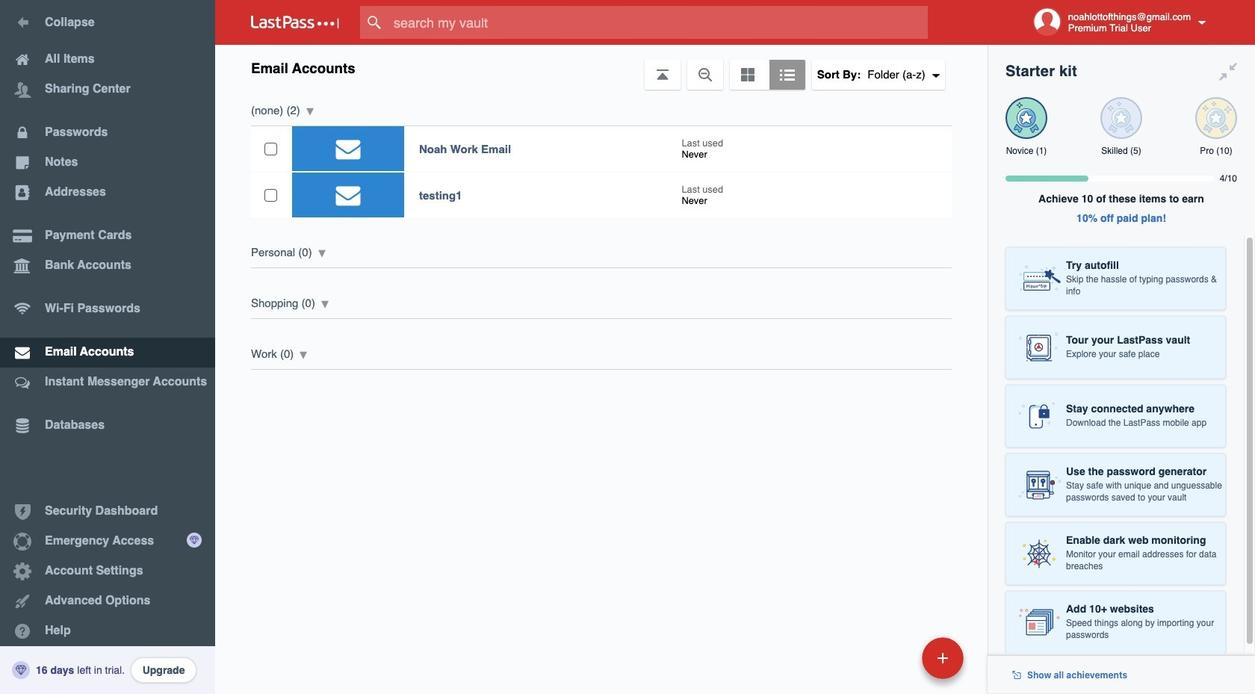 Task type: describe. For each thing, give the bounding box(es) containing it.
main navigation navigation
[[0, 0, 215, 694]]

search my vault text field
[[360, 6, 957, 39]]

lastpass image
[[251, 16, 339, 29]]



Task type: locate. For each thing, give the bounding box(es) containing it.
new item element
[[820, 637, 969, 679]]

new item navigation
[[820, 633, 973, 694]]

vault options navigation
[[215, 45, 988, 90]]

Search search field
[[360, 6, 957, 39]]



